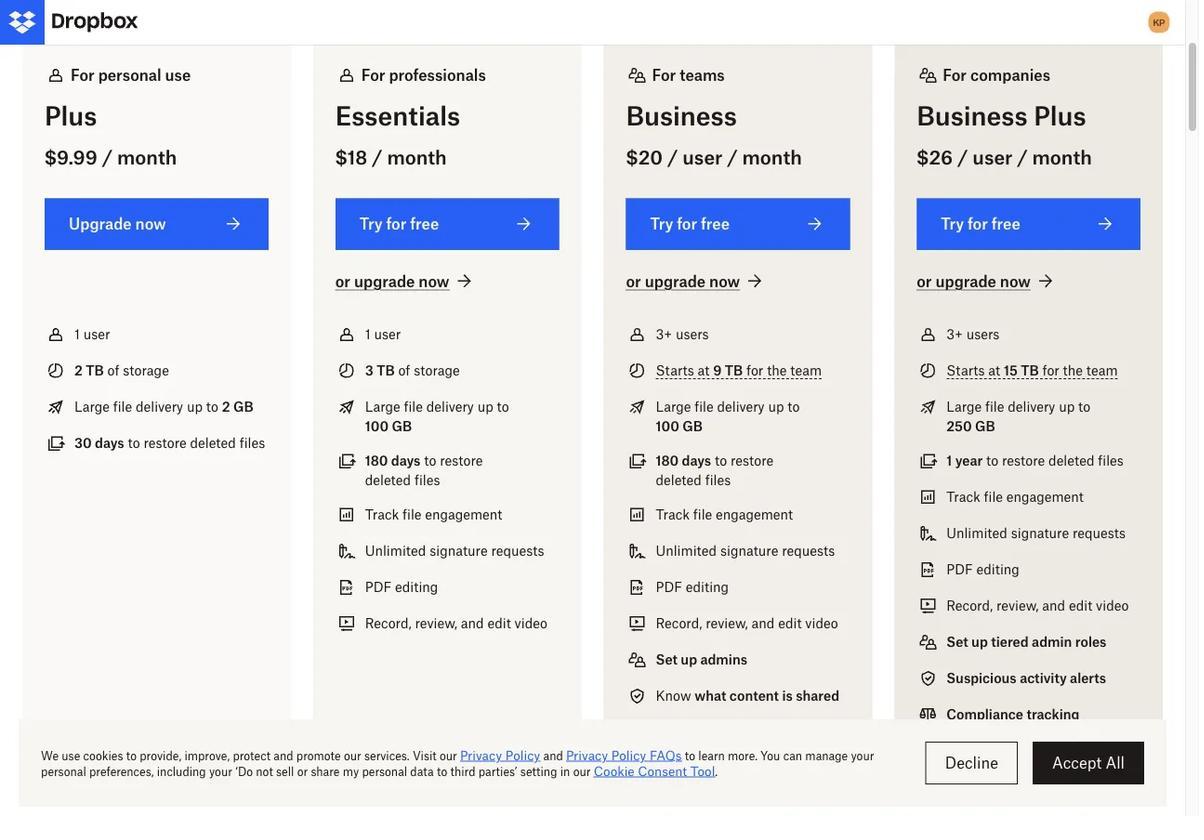 Task type: locate. For each thing, give the bounding box(es) containing it.
2 horizontal spatial try
[[941, 215, 964, 233]]

0 horizontal spatial 3+
[[656, 326, 672, 342]]

roles
[[1075, 634, 1107, 650]]

business
[[626, 101, 737, 132], [917, 101, 1028, 132]]

2 horizontal spatial pdf
[[946, 561, 973, 577]]

2 features from the left
[[388, 748, 441, 764]]

2 horizontal spatial requests
[[1073, 525, 1126, 541]]

1 180 days from the left
[[365, 452, 421, 468]]

pdf for essentials
[[365, 579, 391, 595]]

1 view all features from the left
[[45, 748, 150, 764]]

or upgrade now link up 9
[[626, 270, 766, 292]]

1 horizontal spatial of
[[398, 362, 410, 378]]

files
[[240, 435, 265, 451], [1098, 452, 1124, 468], [414, 472, 440, 488], [705, 472, 731, 488]]

4 all from the left
[[952, 748, 967, 764]]

/
[[102, 146, 113, 169], [372, 146, 383, 169], [667, 146, 678, 169], [727, 146, 738, 169], [957, 146, 968, 169], [1017, 146, 1028, 169]]

$26
[[917, 146, 953, 169]]

2 up 30 days to restore deleted files
[[222, 399, 230, 414]]

2 business from the left
[[917, 101, 1028, 132]]

2 / from the left
[[372, 146, 383, 169]]

set
[[946, 634, 968, 650], [656, 651, 678, 667]]

plus up $9.99
[[45, 101, 97, 132]]

2 horizontal spatial edit
[[1069, 597, 1092, 613]]

gb right 250
[[975, 418, 995, 434]]

180 for business
[[656, 452, 679, 468]]

gb down 3 tb of storage
[[392, 418, 412, 434]]

all for business plus
[[952, 748, 967, 764]]

4 large from the left
[[946, 399, 982, 414]]

3+
[[656, 326, 672, 342], [946, 326, 963, 342]]

users up starts at 9 tb for the team
[[676, 326, 709, 342]]

try down $20
[[650, 215, 673, 233]]

2 horizontal spatial pdf editing
[[946, 561, 1020, 577]]

100 for essentials
[[365, 418, 389, 434]]

1 upgrade from the left
[[354, 272, 415, 290]]

0 horizontal spatial record, review, and edit video
[[365, 615, 547, 631]]

1 plus from the left
[[45, 101, 97, 132]]

starts at 15 tb for the team
[[946, 362, 1118, 378]]

1 horizontal spatial record,
[[656, 615, 702, 631]]

2 horizontal spatial editing
[[976, 561, 1020, 577]]

0 horizontal spatial to restore deleted files
[[365, 452, 483, 488]]

1 of from the left
[[107, 362, 119, 378]]

know
[[656, 688, 691, 703]]

unlimited
[[946, 525, 1007, 541], [365, 543, 426, 558], [656, 543, 717, 558]]

2 try from the left
[[650, 215, 673, 233]]

0 horizontal spatial days
[[95, 435, 124, 451]]

gb for essentials
[[392, 418, 412, 434]]

or upgrade now for essentials
[[335, 272, 449, 290]]

large down 3
[[365, 399, 400, 414]]

to restore deleted files for business
[[656, 452, 774, 488]]

3 free from the left
[[992, 215, 1020, 233]]

2 starts from the left
[[946, 362, 985, 378]]

set up the "suspicious"
[[946, 634, 968, 650]]

2 storage from the left
[[414, 362, 460, 378]]

try down $26
[[941, 215, 964, 233]]

1 storage from the left
[[123, 362, 169, 378]]

0 horizontal spatial 1
[[74, 326, 80, 342]]

alerts
[[1070, 670, 1106, 686]]

1 horizontal spatial 180
[[656, 452, 679, 468]]

of
[[107, 362, 119, 378], [398, 362, 410, 378]]

3 try from the left
[[941, 215, 964, 233]]

the right 15
[[1063, 362, 1083, 378]]

shared
[[796, 688, 839, 703]]

large
[[74, 399, 110, 414], [365, 399, 400, 414], [656, 399, 691, 414], [946, 399, 982, 414]]

for for business plus
[[967, 215, 988, 233]]

engagement for business
[[716, 506, 793, 522]]

gb down starts at 9 tb for the team
[[683, 418, 703, 434]]

1 horizontal spatial try
[[650, 215, 673, 233]]

large up 30
[[74, 399, 110, 414]]

team right 15
[[1086, 362, 1118, 378]]

large file delivery up to 100 gb down 9
[[656, 399, 800, 434]]

0 horizontal spatial of
[[107, 362, 119, 378]]

2 horizontal spatial signature
[[1011, 525, 1069, 541]]

now
[[135, 215, 166, 233], [419, 272, 449, 290], [709, 272, 740, 290], [1000, 272, 1031, 290]]

for
[[386, 215, 407, 233], [677, 215, 697, 233], [967, 215, 988, 233], [746, 362, 763, 378], [1042, 362, 1059, 378]]

file
[[113, 399, 132, 414], [404, 399, 423, 414], [695, 399, 714, 414], [985, 399, 1004, 414], [984, 489, 1003, 505], [403, 506, 422, 522], [693, 506, 712, 522]]

0 vertical spatial set
[[946, 634, 968, 650]]

for up essentials
[[361, 66, 385, 84]]

2 up 30
[[74, 362, 83, 378]]

or upgrade now link
[[335, 270, 475, 292], [626, 270, 766, 292], [917, 270, 1057, 292]]

180
[[365, 452, 388, 468], [656, 452, 679, 468]]

1 horizontal spatial edit
[[778, 615, 802, 631]]

1 starts from the left
[[656, 362, 694, 378]]

1 horizontal spatial team
[[1086, 362, 1118, 378]]

1 horizontal spatial upgrade
[[645, 272, 706, 290]]

1 horizontal spatial 1 user
[[365, 326, 401, 342]]

2 free from the left
[[701, 215, 730, 233]]

editing for business plus
[[976, 561, 1020, 577]]

2 horizontal spatial track file engagement
[[946, 489, 1084, 505]]

2 try for free link from the left
[[626, 199, 850, 250]]

video for business
[[805, 615, 838, 631]]

at
[[698, 362, 710, 378], [988, 362, 1000, 378]]

the
[[767, 362, 787, 378], [1063, 362, 1083, 378]]

large up 250
[[946, 399, 982, 414]]

2 large file delivery up to 100 gb from the left
[[656, 399, 800, 434]]

0 horizontal spatial pdf editing
[[365, 579, 438, 595]]

100
[[365, 418, 389, 434], [656, 418, 679, 434]]

$18 / month
[[335, 146, 447, 169]]

requests for essentials
[[491, 543, 544, 558]]

free down the $18 / month
[[410, 215, 439, 233]]

100 down starts at 9 tb for the team
[[656, 418, 679, 434]]

3 view all features link from the left
[[626, 748, 732, 765]]

4 view all features from the left
[[917, 748, 1022, 764]]

2 horizontal spatial or
[[917, 272, 932, 290]]

1 vertical spatial 2
[[222, 399, 230, 414]]

2 180 days from the left
[[656, 452, 711, 468]]

4 view all features link from the left
[[917, 748, 1022, 765]]

view for business plus
[[917, 748, 949, 764]]

1 horizontal spatial the
[[1063, 362, 1083, 378]]

3+ users for business
[[656, 326, 709, 342]]

3+ users up starts at 9 tb for the team
[[656, 326, 709, 342]]

admins
[[700, 651, 747, 667]]

for left companies
[[943, 66, 967, 84]]

1 month from the left
[[117, 146, 177, 169]]

try for free link down the $18 / month
[[335, 199, 559, 250]]

at left 9
[[698, 362, 710, 378]]

tb right 15
[[1021, 362, 1039, 378]]

0 horizontal spatial at
[[698, 362, 710, 378]]

1 try for free from the left
[[359, 215, 439, 233]]

180 days
[[365, 452, 421, 468], [656, 452, 711, 468]]

1 or from the left
[[335, 272, 350, 290]]

4 features from the left
[[970, 748, 1022, 764]]

starts at 9 tb for the team
[[656, 362, 822, 378]]

$18
[[335, 146, 367, 169]]

0 horizontal spatial editing
[[395, 579, 438, 595]]

2 horizontal spatial video
[[1096, 597, 1129, 613]]

0 horizontal spatial storage
[[123, 362, 169, 378]]

3 all from the left
[[661, 748, 676, 764]]

team
[[790, 362, 822, 378], [1086, 362, 1118, 378]]

0 horizontal spatial try
[[359, 215, 382, 233]]

2
[[74, 362, 83, 378], [222, 399, 230, 414]]

team right 9
[[790, 362, 822, 378]]

editing
[[976, 561, 1020, 577], [395, 579, 438, 595], [686, 579, 729, 595]]

0 horizontal spatial requests
[[491, 543, 544, 558]]

0 horizontal spatial engagement
[[425, 506, 502, 522]]

2 view all features link from the left
[[335, 748, 441, 765]]

0 horizontal spatial plus
[[45, 101, 97, 132]]

user up "2 tb of storage"
[[83, 326, 110, 342]]

1 horizontal spatial pdf
[[656, 579, 682, 595]]

1 100 from the left
[[365, 418, 389, 434]]

3 try for free from the left
[[941, 215, 1020, 233]]

1 horizontal spatial review,
[[706, 615, 748, 631]]

3 features from the left
[[679, 748, 732, 764]]

storage
[[123, 362, 169, 378], [414, 362, 460, 378]]

2 users from the left
[[966, 326, 999, 342]]

2 of from the left
[[398, 362, 410, 378]]

1 left 'year'
[[946, 452, 952, 468]]

2 horizontal spatial 1
[[946, 452, 952, 468]]

delivery up 30 days to restore deleted files
[[136, 399, 183, 414]]

and for business plus
[[1042, 597, 1065, 613]]

tb
[[86, 362, 104, 378], [377, 362, 395, 378], [725, 362, 743, 378], [1021, 362, 1039, 378]]

starts left 9
[[656, 362, 694, 378]]

or upgrade now link up 15
[[917, 270, 1057, 292]]

1 horizontal spatial track file engagement
[[656, 506, 793, 522]]

features
[[98, 748, 150, 764], [388, 748, 441, 764], [679, 748, 732, 764], [970, 748, 1022, 764]]

0 horizontal spatial or upgrade now
[[335, 272, 449, 290]]

plus
[[45, 101, 97, 132], [1034, 101, 1086, 132]]

tb right 9
[[725, 362, 743, 378]]

3 for from the left
[[652, 66, 676, 84]]

1 business from the left
[[626, 101, 737, 132]]

delivery for business plus
[[1008, 399, 1055, 414]]

delivery inside large file delivery up to 250 gb
[[1008, 399, 1055, 414]]

try for free link for essentials
[[335, 199, 559, 250]]

0 horizontal spatial or upgrade now link
[[335, 270, 475, 292]]

up
[[187, 399, 203, 414], [477, 399, 493, 414], [768, 399, 784, 414], [1059, 399, 1075, 414], [971, 634, 988, 650], [681, 651, 697, 667]]

2 180 from the left
[[656, 452, 679, 468]]

2 3+ users from the left
[[946, 326, 999, 342]]

try for free link for business plus
[[917, 199, 1140, 250]]

2 100 from the left
[[656, 418, 679, 434]]

track file engagement for business
[[656, 506, 793, 522]]

gb for business
[[683, 418, 703, 434]]

3 view from the left
[[626, 748, 658, 764]]

1 horizontal spatial unlimited
[[656, 543, 717, 558]]

1 free from the left
[[410, 215, 439, 233]]

user
[[683, 146, 722, 169], [973, 146, 1013, 169], [83, 326, 110, 342], [374, 326, 401, 342]]

3+ for business plus
[[946, 326, 963, 342]]

engagement for business plus
[[1006, 489, 1084, 505]]

unlimited signature requests for business plus
[[946, 525, 1126, 541]]

3+ up starts at 9 tb for the team
[[656, 326, 672, 342]]

2 horizontal spatial or upgrade now
[[917, 272, 1031, 290]]

1 user for 2
[[74, 326, 110, 342]]

delivery down 3 tb of storage
[[426, 399, 474, 414]]

2 upgrade from the left
[[645, 272, 706, 290]]

0 horizontal spatial try for free link
[[335, 199, 559, 250]]

or upgrade now for business plus
[[917, 272, 1031, 290]]

1 for from the left
[[71, 66, 95, 84]]

2 or upgrade now link from the left
[[626, 270, 766, 292]]

tb right 3
[[377, 362, 395, 378]]

users for business plus
[[966, 326, 999, 342]]

or for business plus
[[917, 272, 932, 290]]

2 horizontal spatial unlimited
[[946, 525, 1007, 541]]

large file delivery up to 100 gb for essentials
[[365, 399, 509, 434]]

or upgrade now for business
[[626, 272, 740, 290]]

2 horizontal spatial upgrade
[[935, 272, 996, 290]]

0 horizontal spatial 1 user
[[74, 326, 110, 342]]

for
[[71, 66, 95, 84], [361, 66, 385, 84], [652, 66, 676, 84], [943, 66, 967, 84]]

storage for 3 tb of storage
[[414, 362, 460, 378]]

3+ users
[[656, 326, 709, 342], [946, 326, 999, 342]]

1 horizontal spatial record, review, and edit video
[[656, 615, 838, 631]]

to restore deleted files
[[365, 452, 483, 488], [656, 452, 774, 488]]

pdf for business
[[656, 579, 682, 595]]

0 horizontal spatial review,
[[415, 615, 457, 631]]

restore
[[144, 435, 187, 451], [440, 452, 483, 468], [731, 452, 774, 468], [1002, 452, 1045, 468]]

0 horizontal spatial track file engagement
[[365, 506, 502, 522]]

try down the $18 in the left top of the page
[[359, 215, 382, 233]]

0 horizontal spatial 100
[[365, 418, 389, 434]]

3+ users up starts at 15 tb for the team
[[946, 326, 999, 342]]

100 down 3
[[365, 418, 389, 434]]

edit for business plus
[[1069, 597, 1092, 613]]

2 horizontal spatial try for free
[[941, 215, 1020, 233]]

tracking
[[1027, 706, 1080, 722]]

large for business
[[656, 399, 691, 414]]

large file delivery up to 100 gb down 3 tb of storage
[[365, 399, 509, 434]]

3+ up starts at 15 tb for the team
[[946, 326, 963, 342]]

2 to restore deleted files from the left
[[656, 452, 774, 488]]

record,
[[946, 597, 993, 613], [365, 615, 411, 631], [656, 615, 702, 631]]

for for essentials
[[361, 66, 385, 84]]

free for essentials
[[410, 215, 439, 233]]

250
[[946, 418, 972, 434]]

and
[[1042, 597, 1065, 613], [461, 615, 484, 631], [752, 615, 775, 631]]

3 delivery from the left
[[717, 399, 765, 414]]

tb up 30
[[86, 362, 104, 378]]

for right 9
[[746, 362, 763, 378]]

large down starts at 9 tb for the team
[[656, 399, 691, 414]]

1 features from the left
[[98, 748, 150, 764]]

1 horizontal spatial 100
[[656, 418, 679, 434]]

3 or from the left
[[917, 272, 932, 290]]

3 try for free link from the left
[[917, 199, 1140, 250]]

0 horizontal spatial video
[[515, 615, 547, 631]]

1 user up 3
[[365, 326, 401, 342]]

try for free down $20 / user / month
[[650, 215, 730, 233]]

engagement
[[1006, 489, 1084, 505], [425, 506, 502, 522], [716, 506, 793, 522]]

try for free down the $18 / month
[[359, 215, 439, 233]]

2 large from the left
[[365, 399, 400, 414]]

0 horizontal spatial track
[[365, 506, 399, 522]]

2 team from the left
[[1086, 362, 1118, 378]]

try for free down '$26 / user / month'
[[941, 215, 1020, 233]]

0 horizontal spatial large file delivery up to 100 gb
[[365, 399, 509, 434]]

pdf editing for essentials
[[365, 579, 438, 595]]

1 horizontal spatial 180 days
[[656, 452, 711, 468]]

1 user
[[74, 326, 110, 342], [365, 326, 401, 342]]

3 or upgrade now link from the left
[[917, 270, 1057, 292]]

/ for plus
[[102, 146, 113, 169]]

1 horizontal spatial 2
[[222, 399, 230, 414]]

view all features
[[45, 748, 150, 764], [335, 748, 441, 764], [626, 748, 732, 764], [917, 748, 1022, 764]]

4 tb from the left
[[1021, 362, 1039, 378]]

for down '$26 / user / month'
[[967, 215, 988, 233]]

for down the $18 / month
[[386, 215, 407, 233]]

2 try for free from the left
[[650, 215, 730, 233]]

1 3+ from the left
[[656, 326, 672, 342]]

business down for teams
[[626, 101, 737, 132]]

upgrade for business
[[645, 272, 706, 290]]

0 horizontal spatial free
[[410, 215, 439, 233]]

of right 3
[[398, 362, 410, 378]]

try for free link
[[335, 199, 559, 250], [626, 199, 850, 250], [917, 199, 1140, 250]]

1 horizontal spatial or upgrade now link
[[626, 270, 766, 292]]

at left 15
[[988, 362, 1000, 378]]

3 large from the left
[[656, 399, 691, 414]]

for for business plus
[[943, 66, 967, 84]]

try for essentials
[[359, 215, 382, 233]]

upgrade for essentials
[[354, 272, 415, 290]]

1 or upgrade now from the left
[[335, 272, 449, 290]]

track
[[946, 489, 980, 505], [365, 506, 399, 522], [656, 506, 690, 522]]

user down business plus
[[973, 146, 1013, 169]]

3 tb of storage
[[365, 362, 460, 378]]

suspicious
[[946, 670, 1017, 686]]

free for business plus
[[992, 215, 1020, 233]]

set for business plus
[[946, 634, 968, 650]]

large inside large file delivery up to 250 gb
[[946, 399, 982, 414]]

0 horizontal spatial 180 days
[[365, 452, 421, 468]]

requests for business plus
[[1073, 525, 1126, 541]]

or
[[335, 272, 350, 290], [626, 272, 641, 290], [917, 272, 932, 290]]

try for free for essentials
[[359, 215, 439, 233]]

view
[[45, 748, 76, 764], [335, 748, 367, 764], [626, 748, 658, 764], [917, 748, 949, 764]]

1 horizontal spatial video
[[805, 615, 838, 631]]

upgrade
[[354, 272, 415, 290], [645, 272, 706, 290], [935, 272, 996, 290]]

features for business plus
[[970, 748, 1022, 764]]

editing for essentials
[[395, 579, 438, 595]]

2 delivery from the left
[[426, 399, 474, 414]]

1 horizontal spatial track
[[656, 506, 690, 522]]

of up large file delivery up to 2 gb
[[107, 362, 119, 378]]

delivery down starts at 9 tb for the team
[[717, 399, 765, 414]]

try for free link down '$26 / user / month'
[[917, 199, 1140, 250]]

storage up large file delivery up to 2 gb
[[123, 362, 169, 378]]

2 at from the left
[[988, 362, 1000, 378]]

track file engagement
[[946, 489, 1084, 505], [365, 506, 502, 522], [656, 506, 793, 522]]

record, review, and edit video
[[946, 597, 1129, 613], [365, 615, 547, 631], [656, 615, 838, 631]]

at for business plus
[[988, 362, 1000, 378]]

for left "personal"
[[71, 66, 95, 84]]

starts left 15
[[946, 362, 985, 378]]

companies
[[970, 66, 1050, 84]]

user right $20
[[683, 146, 722, 169]]

1 horizontal spatial plus
[[1034, 101, 1086, 132]]

1 team from the left
[[790, 362, 822, 378]]

0 horizontal spatial users
[[676, 326, 709, 342]]

unlimited signature requests for essentials
[[365, 543, 544, 558]]

1 user up "2 tb of storage"
[[74, 326, 110, 342]]

5 / from the left
[[957, 146, 968, 169]]

for left teams
[[652, 66, 676, 84]]

now for business
[[709, 272, 740, 290]]

delivery down starts at 15 tb for the team
[[1008, 399, 1055, 414]]

for for plus
[[71, 66, 95, 84]]

view all features link
[[45, 748, 150, 765], [335, 748, 441, 765], [626, 748, 732, 765], [917, 748, 1022, 765]]

1 vertical spatial set
[[656, 651, 678, 667]]

0 horizontal spatial unlimited
[[365, 543, 426, 558]]

free down '$26 / user / month'
[[992, 215, 1020, 233]]

1 horizontal spatial starts
[[946, 362, 985, 378]]

0 horizontal spatial business
[[626, 101, 737, 132]]

view all features link for essentials
[[335, 748, 441, 765]]

1 horizontal spatial signature
[[720, 543, 778, 558]]

gb
[[233, 399, 253, 414], [392, 418, 412, 434], [683, 418, 703, 434], [975, 418, 995, 434]]

now up 9
[[709, 272, 740, 290]]

1 1 user from the left
[[74, 326, 110, 342]]

starts
[[656, 362, 694, 378], [946, 362, 985, 378]]

and for business
[[752, 615, 775, 631]]

0 vertical spatial 2
[[74, 362, 83, 378]]

1 large file delivery up to 100 gb from the left
[[365, 399, 509, 434]]

gb inside large file delivery up to 250 gb
[[975, 418, 995, 434]]

for down $20 / user / month
[[677, 215, 697, 233]]

1 horizontal spatial large file delivery up to 100 gb
[[656, 399, 800, 434]]

1 or upgrade now link from the left
[[335, 270, 475, 292]]

1 view all features link from the left
[[45, 748, 150, 765]]

1 horizontal spatial storage
[[414, 362, 460, 378]]

4 for from the left
[[943, 66, 967, 84]]

2 horizontal spatial and
[[1042, 597, 1065, 613]]

users up starts at 15 tb for the team
[[966, 326, 999, 342]]

1
[[74, 326, 80, 342], [365, 326, 371, 342], [946, 452, 952, 468]]

4 month from the left
[[1032, 146, 1092, 169]]

teams
[[680, 66, 725, 84]]

1 horizontal spatial days
[[391, 452, 421, 468]]

2 horizontal spatial unlimited signature requests
[[946, 525, 1126, 541]]

1 users from the left
[[676, 326, 709, 342]]

1 up "2 tb of storage"
[[74, 326, 80, 342]]

0 horizontal spatial pdf
[[365, 579, 391, 595]]

signature
[[1011, 525, 1069, 541], [430, 543, 488, 558], [720, 543, 778, 558]]

0 horizontal spatial and
[[461, 615, 484, 631]]

1 to restore deleted files from the left
[[365, 452, 483, 488]]

1 horizontal spatial users
[[966, 326, 999, 342]]

1 horizontal spatial or
[[626, 272, 641, 290]]

1 180 from the left
[[365, 452, 388, 468]]

compliance tracking
[[946, 706, 1080, 722]]

0 horizontal spatial or
[[335, 272, 350, 290]]

3 upgrade from the left
[[935, 272, 996, 290]]

pdf
[[946, 561, 973, 577], [365, 579, 391, 595], [656, 579, 682, 595]]

try
[[359, 215, 382, 233], [650, 215, 673, 233], [941, 215, 964, 233]]

1 try from the left
[[359, 215, 382, 233]]

1 horizontal spatial engagement
[[716, 506, 793, 522]]

1 at from the left
[[698, 362, 710, 378]]

1 horizontal spatial set
[[946, 634, 968, 650]]

2 horizontal spatial review,
[[996, 597, 1039, 613]]

2 horizontal spatial or upgrade now link
[[917, 270, 1057, 292]]

1 for 2 tb
[[74, 326, 80, 342]]

large file delivery up to 2 gb
[[74, 399, 253, 414]]

1 3+ users from the left
[[656, 326, 709, 342]]

2 the from the left
[[1063, 362, 1083, 378]]

1 up 3
[[365, 326, 371, 342]]

large file delivery up to 250 gb
[[946, 399, 1091, 434]]

2 month from the left
[[387, 146, 447, 169]]

storage right 3
[[414, 362, 460, 378]]

1 horizontal spatial try for free
[[650, 215, 730, 233]]

1 horizontal spatial free
[[701, 215, 730, 233]]

0 horizontal spatial edit
[[487, 615, 511, 631]]

what
[[695, 688, 726, 703]]

now up 15
[[1000, 272, 1031, 290]]

0 horizontal spatial 180
[[365, 452, 388, 468]]

record, for essentials
[[365, 615, 411, 631]]

4 view from the left
[[917, 748, 949, 764]]

1 horizontal spatial 3+
[[946, 326, 963, 342]]

2 1 user from the left
[[365, 326, 401, 342]]

1 horizontal spatial try for free link
[[626, 199, 850, 250]]

2 horizontal spatial engagement
[[1006, 489, 1084, 505]]

activity
[[1020, 670, 1067, 686]]

know what content is shared
[[656, 688, 839, 703]]

kp
[[1153, 16, 1165, 28]]

try for free link down $20 / user / month
[[626, 199, 850, 250]]

admin
[[1032, 634, 1072, 650]]

1 horizontal spatial to restore deleted files
[[656, 452, 774, 488]]

now up 3 tb of storage
[[419, 272, 449, 290]]

business for business plus
[[917, 101, 1028, 132]]

1 / from the left
[[102, 146, 113, 169]]

plus down companies
[[1034, 101, 1086, 132]]

1 horizontal spatial editing
[[686, 579, 729, 595]]

30
[[74, 435, 92, 451]]

or upgrade now link for business plus
[[917, 270, 1057, 292]]

edit
[[1069, 597, 1092, 613], [487, 615, 511, 631], [778, 615, 802, 631]]

set up know
[[656, 651, 678, 667]]

free down $20 / user / month
[[701, 215, 730, 233]]

2 for from the left
[[361, 66, 385, 84]]

for right 15
[[1042, 362, 1059, 378]]

$9.99
[[45, 146, 97, 169]]

now right upgrade
[[135, 215, 166, 233]]

view all features for essentials
[[335, 748, 441, 764]]

the right 9
[[767, 362, 787, 378]]

or upgrade now link up 3 tb of storage
[[335, 270, 475, 292]]

pdf editing
[[946, 561, 1020, 577], [365, 579, 438, 595], [656, 579, 729, 595]]

business for business
[[626, 101, 737, 132]]

0 horizontal spatial signature
[[430, 543, 488, 558]]

track for essentials
[[365, 506, 399, 522]]

1 the from the left
[[767, 362, 787, 378]]

2 all from the left
[[370, 748, 385, 764]]

0 horizontal spatial unlimited signature requests
[[365, 543, 544, 558]]

business down for companies
[[917, 101, 1028, 132]]

2 3+ from the left
[[946, 326, 963, 342]]

30 days to restore deleted files
[[74, 435, 265, 451]]

3 tb from the left
[[725, 362, 743, 378]]

to inside large file delivery up to 250 gb
[[1078, 399, 1091, 414]]

4 delivery from the left
[[1008, 399, 1055, 414]]

2 or from the left
[[626, 272, 641, 290]]

/ for business plus
[[957, 146, 968, 169]]

track for business
[[656, 506, 690, 522]]

$20 / user / month
[[626, 146, 802, 169]]

1 tb from the left
[[86, 362, 104, 378]]

1 try for free link from the left
[[335, 199, 559, 250]]

upgrade now link
[[45, 199, 268, 250]]

1 horizontal spatial at
[[988, 362, 1000, 378]]

1 horizontal spatial 1
[[365, 326, 371, 342]]

3 or upgrade now from the left
[[917, 272, 1031, 290]]

0 horizontal spatial 2
[[74, 362, 83, 378]]

free
[[410, 215, 439, 233], [701, 215, 730, 233], [992, 215, 1020, 233]]

2 or upgrade now from the left
[[626, 272, 740, 290]]

delivery
[[136, 399, 183, 414], [426, 399, 474, 414], [717, 399, 765, 414], [1008, 399, 1055, 414]]

year
[[955, 452, 983, 468]]

2 horizontal spatial track
[[946, 489, 980, 505]]

days
[[95, 435, 124, 451], [391, 452, 421, 468], [682, 452, 711, 468]]

try for free
[[359, 215, 439, 233], [650, 215, 730, 233], [941, 215, 1020, 233]]



Task type: vqa. For each thing, say whether or not it's contained in the screenshot.
$20
yes



Task type: describe. For each thing, give the bounding box(es) containing it.
days for essentials
[[391, 452, 421, 468]]

set for business
[[656, 651, 678, 667]]

professionals
[[389, 66, 486, 84]]

or for business
[[626, 272, 641, 290]]

1 delivery from the left
[[136, 399, 183, 414]]

record, review, and edit video for business plus
[[946, 597, 1129, 613]]

1 year to restore deleted files
[[946, 452, 1124, 468]]

180 days for business
[[656, 452, 711, 468]]

view all features link for business
[[626, 748, 732, 765]]

days for business
[[682, 452, 711, 468]]

now for business plus
[[1000, 272, 1031, 290]]

view all features link for business plus
[[917, 748, 1022, 765]]

record, review, and edit video for essentials
[[365, 615, 547, 631]]

kp button
[[1144, 7, 1174, 37]]

starts for business
[[656, 362, 694, 378]]

is
[[782, 688, 793, 703]]

180 for essentials
[[365, 452, 388, 468]]

features for business
[[679, 748, 732, 764]]

4 / from the left
[[727, 146, 738, 169]]

set up tiered admin roles
[[946, 634, 1107, 650]]

upgrade now
[[69, 215, 166, 233]]

try for free link for business
[[626, 199, 850, 250]]

user up 3 tb of storage
[[374, 326, 401, 342]]

business plus
[[917, 101, 1086, 132]]

1 user for 3
[[365, 326, 401, 342]]

for companies
[[943, 66, 1050, 84]]

3+ users for business plus
[[946, 326, 999, 342]]

2 plus from the left
[[1034, 101, 1086, 132]]

content
[[730, 688, 779, 703]]

upgrade
[[69, 215, 132, 233]]

unlimited for business plus
[[946, 525, 1007, 541]]

$20
[[626, 146, 663, 169]]

team for business
[[790, 362, 822, 378]]

use
[[165, 66, 191, 84]]

pdf for business plus
[[946, 561, 973, 577]]

9
[[713, 362, 722, 378]]

unlimited for essentials
[[365, 543, 426, 558]]

3
[[365, 362, 373, 378]]

free for business
[[701, 215, 730, 233]]

gb up 30 days to restore deleted files
[[233, 399, 253, 414]]

large for essentials
[[365, 399, 400, 414]]

all for essentials
[[370, 748, 385, 764]]

users for business
[[676, 326, 709, 342]]

track for business plus
[[946, 489, 980, 505]]

tiered
[[991, 634, 1029, 650]]

1 all from the left
[[80, 748, 95, 764]]

editing for business
[[686, 579, 729, 595]]

to restore deleted files for essentials
[[365, 452, 483, 488]]

$9.99 / month
[[45, 146, 177, 169]]

for professionals
[[361, 66, 486, 84]]

2 tb of storage
[[74, 362, 169, 378]]

3 month from the left
[[742, 146, 802, 169]]

delivery for essentials
[[426, 399, 474, 414]]

for personal use
[[71, 66, 191, 84]]

large file delivery up to 100 gb for business
[[656, 399, 800, 434]]

for teams
[[652, 66, 725, 84]]

1 view from the left
[[45, 748, 76, 764]]

try for free for business plus
[[941, 215, 1020, 233]]

or upgrade now link for business
[[626, 270, 766, 292]]

try for business plus
[[941, 215, 964, 233]]

starts for business plus
[[946, 362, 985, 378]]

video for business plus
[[1096, 597, 1129, 613]]

at for business
[[698, 362, 710, 378]]

review, for essentials
[[415, 615, 457, 631]]

signature for essentials
[[430, 543, 488, 558]]

pdf editing for business
[[656, 579, 729, 595]]

the for business plus
[[1063, 362, 1083, 378]]

15
[[1004, 362, 1018, 378]]

signature for business
[[720, 543, 778, 558]]

storage for 2 tb of storage
[[123, 362, 169, 378]]

unlimited signature requests for business
[[656, 543, 835, 558]]

edit for business
[[778, 615, 802, 631]]

record, for business
[[656, 615, 702, 631]]

track file engagement for business plus
[[946, 489, 1084, 505]]

view all features for business
[[626, 748, 732, 764]]

requests for business
[[782, 543, 835, 558]]

edit for essentials
[[487, 615, 511, 631]]

of for 2 tb
[[107, 362, 119, 378]]

for for essentials
[[386, 215, 407, 233]]

2 tb from the left
[[377, 362, 395, 378]]

or upgrade now link for essentials
[[335, 270, 475, 292]]

personal
[[98, 66, 161, 84]]

for for business
[[652, 66, 676, 84]]

compliance
[[946, 706, 1023, 722]]

team for business plus
[[1086, 362, 1118, 378]]

engagement for essentials
[[425, 506, 502, 522]]

/ for essentials
[[372, 146, 383, 169]]

or for essentials
[[335, 272, 350, 290]]

essentials
[[335, 101, 460, 132]]

now for essentials
[[419, 272, 449, 290]]

signature for business plus
[[1011, 525, 1069, 541]]

view for essentials
[[335, 748, 367, 764]]

1 large from the left
[[74, 399, 110, 414]]

upgrade for business plus
[[935, 272, 996, 290]]

suspicious activity alerts
[[946, 670, 1106, 686]]

track file engagement for essentials
[[365, 506, 502, 522]]

set up admins
[[656, 651, 747, 667]]

6 / from the left
[[1017, 146, 1028, 169]]

180 days for essentials
[[365, 452, 421, 468]]

file inside large file delivery up to 250 gb
[[985, 399, 1004, 414]]

and for essentials
[[461, 615, 484, 631]]

$26 / user / month
[[917, 146, 1092, 169]]

of for 3 tb
[[398, 362, 410, 378]]

view for business
[[626, 748, 658, 764]]

review, for business
[[706, 615, 748, 631]]

3+ for business
[[656, 326, 672, 342]]

up inside large file delivery up to 250 gb
[[1059, 399, 1075, 414]]

100 for business
[[656, 418, 679, 434]]



